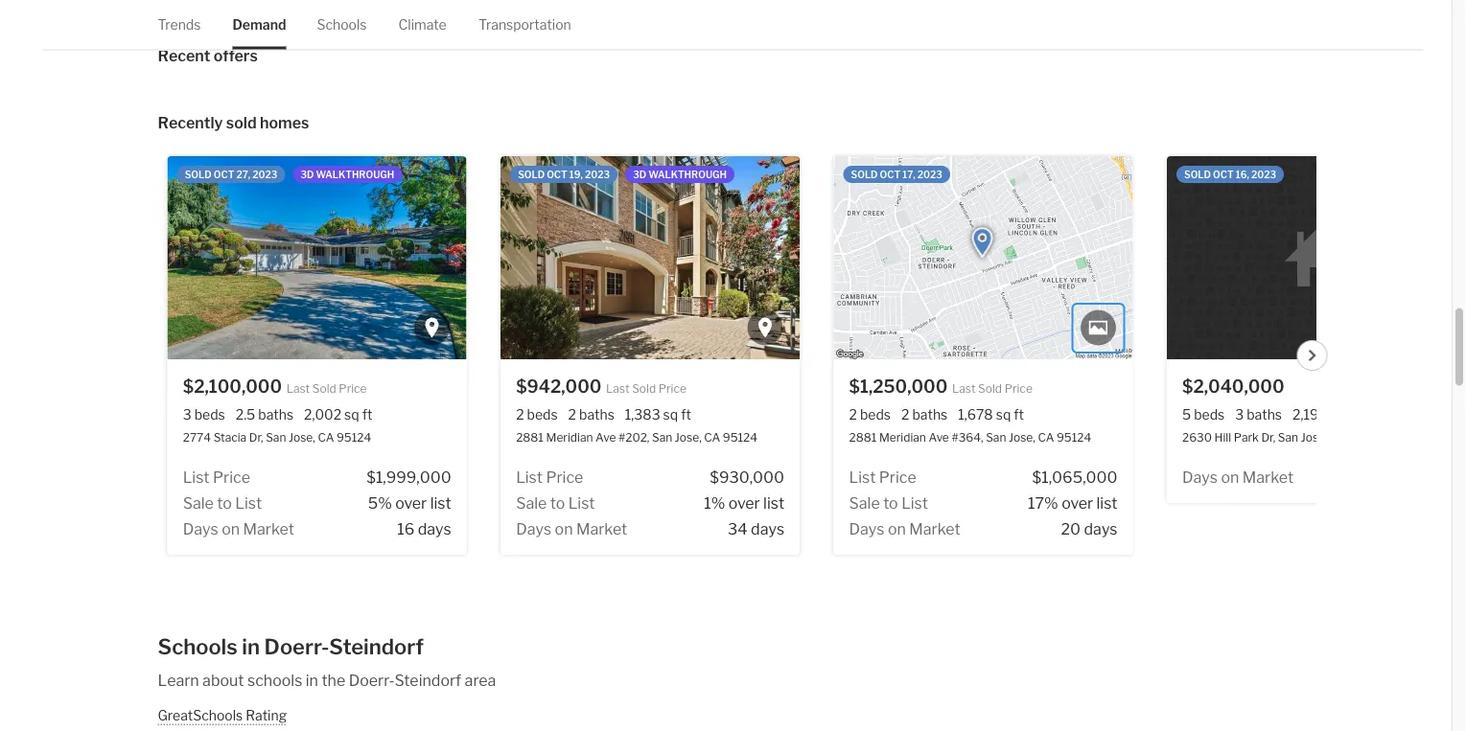 Task type: vqa. For each thing, say whether or not it's contained in the screenshot.
$1,250,000 over
yes



Task type: describe. For each thing, give the bounding box(es) containing it.
beds for $2,100,000
[[194, 407, 225, 423]]

oct for $1,250,000
[[879, 169, 900, 181]]

2 2 from the left
[[568, 407, 576, 423]]

jose, for 2881 meridian ave #364, san jose, ca 95124
[[1008, 431, 1035, 445]]

sale for $2,100,000
[[182, 494, 213, 513]]

list for $942,000
[[763, 494, 784, 513]]

$2,100,000
[[182, 376, 281, 397]]

2 beds for $942,000
[[515, 407, 557, 423]]

on for $2,100,000
[[221, 520, 239, 539]]

2 baths for $1,250,000
[[901, 407, 947, 423]]

4 2023 from the left
[[1251, 169, 1276, 181]]

area
[[465, 672, 496, 690]]

16,
[[1235, 169, 1249, 181]]

san for 2630 hill park dr, san jose, ca 95124
[[1277, 431, 1298, 445]]

market for $1,250,000
[[909, 520, 960, 539]]

1 ca from the left
[[317, 431, 334, 445]]

the
[[322, 672, 345, 690]]

17,
[[902, 169, 915, 181]]

2.5 baths
[[235, 407, 293, 423]]

list price for $942,000
[[515, 468, 583, 487]]

19,
[[569, 169, 582, 181]]

photo of 2881 meridian ave #202, san jose, ca 95124 image
[[500, 157, 799, 360]]

2023 for $942,000
[[584, 169, 609, 181]]

list for $2,100,000
[[430, 494, 451, 513]]

ca for 2881 meridian ave #202, san jose, ca 95124
[[704, 431, 720, 445]]

learn
[[158, 672, 199, 690]]

$2,040,000
[[1182, 376, 1284, 397]]

san for 2881 meridian ave #202, san jose, ca 95124
[[651, 431, 672, 445]]

4 sq from the left
[[1327, 407, 1342, 423]]

list price for $1,250,000
[[849, 468, 916, 487]]

5% over list
[[367, 494, 451, 513]]

sold oct 16, 2023
[[1184, 169, 1276, 181]]

meridian for $1,250,000
[[879, 431, 926, 445]]

beds for $942,000
[[526, 407, 557, 423]]

walkthrough for $942,000
[[648, 169, 726, 181]]

about
[[202, 672, 244, 690]]

34 days
[[727, 520, 784, 539]]

$1,250,000
[[849, 376, 947, 397]]

price inside the $2,100,000 last sold price
[[338, 382, 366, 396]]

recently
[[158, 114, 223, 132]]

san for 2881 meridian ave #364, san jose, ca 95124
[[985, 431, 1006, 445]]

days on market for $1,250,000
[[849, 520, 960, 539]]

1 2 from the left
[[515, 407, 524, 423]]

ave for $942,000
[[595, 431, 615, 445]]

ft for $1,250,000
[[1013, 407, 1024, 423]]

2 beds for $1,250,000
[[849, 407, 890, 423]]

homes
[[260, 114, 309, 132]]

schools for schools
[[317, 16, 367, 33]]

stacia
[[213, 431, 246, 445]]

baths for $942,000
[[579, 407, 614, 423]]

#364,
[[951, 431, 983, 445]]

3 baths
[[1235, 407, 1281, 423]]

hill
[[1214, 431, 1231, 445]]

1 san from the left
[[265, 431, 286, 445]]

16 days
[[397, 520, 451, 539]]

2774 stacia dr, san jose, ca 95124
[[182, 431, 371, 445]]

$1,999,000
[[366, 468, 451, 487]]

27,
[[236, 169, 250, 181]]

sale to list for $2,100,000
[[182, 494, 261, 513]]

next image
[[1307, 350, 1318, 362]]

2630
[[1182, 431, 1212, 445]]

sold oct 17, 2023
[[851, 169, 942, 181]]

4 sold from the left
[[1184, 169, 1210, 181]]

3 2 from the left
[[849, 407, 857, 423]]

climate
[[398, 16, 447, 33]]

walkthrough for $2,100,000
[[315, 169, 394, 181]]

demand link
[[233, 0, 286, 49]]

transportation link
[[479, 0, 571, 49]]

2,002 sq ft
[[304, 407, 372, 423]]

greatschools
[[158, 708, 243, 724]]

oct for $942,000
[[546, 169, 567, 181]]

0 vertical spatial steindorf
[[329, 635, 424, 661]]

$1,250,000 last sold price
[[849, 376, 1032, 397]]

to for $942,000
[[550, 494, 565, 513]]

days for $2,100,000
[[417, 520, 451, 539]]

sold for $2,100,000
[[312, 382, 336, 396]]

2881 for $1,250,000
[[849, 431, 876, 445]]

1%
[[704, 494, 725, 513]]

sold oct 27, 2023
[[184, 169, 277, 181]]

to for $1,250,000
[[883, 494, 898, 513]]

ca for 2881 meridian ave #364, san jose, ca 95124
[[1037, 431, 1054, 445]]

price down 2881 meridian ave #202, san jose, ca 95124
[[545, 468, 583, 487]]

3d for $2,100,000
[[300, 169, 313, 181]]

baths for $2,100,000
[[258, 407, 293, 423]]

$942,000
[[515, 376, 601, 397]]

5%
[[367, 494, 392, 513]]

image image
[[833, 157, 1132, 361]]

over for $1,250,000
[[1061, 494, 1093, 513]]

schools for schools in doerr-steindorf
[[158, 635, 238, 661]]

$2,100,000 last sold price
[[182, 376, 366, 397]]

2.5
[[235, 407, 255, 423]]

rating
[[246, 708, 287, 724]]

2023 for $1,250,000
[[917, 169, 942, 181]]

$1,065,000
[[1032, 468, 1117, 487]]

1 vertical spatial doerr-
[[349, 672, 395, 690]]

days for $1,250,000
[[1083, 520, 1117, 539]]

schools in doerr-steindorf
[[158, 635, 424, 661]]

2630 hill park dr, san jose, ca 95124
[[1182, 431, 1383, 445]]

4 2 from the left
[[901, 407, 909, 423]]

4 oct from the left
[[1212, 169, 1233, 181]]

park
[[1233, 431, 1258, 445]]

4 baths from the left
[[1246, 407, 1281, 423]]

schools link
[[317, 0, 367, 49]]

days on market for $2,100,000
[[182, 520, 294, 539]]

price down stacia
[[212, 468, 250, 487]]

sale to list for $942,000
[[515, 494, 595, 513]]

sale to list for $1,250,000
[[849, 494, 928, 513]]

schools
[[247, 672, 302, 690]]

jose, for 2881 meridian ave #202, san jose, ca 95124
[[674, 431, 701, 445]]

ave for $1,250,000
[[928, 431, 949, 445]]

1,383
[[625, 407, 660, 423]]

sale for $1,250,000
[[849, 494, 879, 513]]

sold for $942,000
[[632, 382, 655, 396]]

1 95124 from the left
[[336, 431, 371, 445]]

1,383 sq ft
[[625, 407, 691, 423]]



Task type: locate. For each thing, give the bounding box(es) containing it.
beds down $1,250,000
[[860, 407, 890, 423]]

sq right 2,002
[[344, 407, 359, 423]]

days right 34
[[750, 520, 784, 539]]

2,002
[[304, 407, 341, 423]]

1 horizontal spatial 2881
[[849, 431, 876, 445]]

jose, down 2,191
[[1300, 431, 1327, 445]]

ca down 2,002
[[317, 431, 334, 445]]

sold left 16,
[[1184, 169, 1210, 181]]

2,191 sq ft
[[1292, 407, 1355, 423]]

3 list price from the left
[[849, 468, 916, 487]]

1 horizontal spatial sold
[[632, 382, 655, 396]]

2 horizontal spatial to
[[883, 494, 898, 513]]

2023 right 19,
[[584, 169, 609, 181]]

schools left climate
[[317, 16, 367, 33]]

1 baths from the left
[[258, 407, 293, 423]]

1 horizontal spatial 3d
[[633, 169, 646, 181]]

95124 up $1,065,000
[[1056, 431, 1091, 445]]

1 2 baths from the left
[[568, 407, 614, 423]]

1 horizontal spatial last
[[605, 382, 629, 396]]

3 sale to list from the left
[[849, 494, 928, 513]]

20 days
[[1060, 520, 1117, 539]]

ave left the '#202,'
[[595, 431, 615, 445]]

beds up 2774
[[194, 407, 225, 423]]

2 baths down the $942,000 last sold price
[[568, 407, 614, 423]]

2 san from the left
[[651, 431, 672, 445]]

transportation
[[479, 16, 571, 33]]

1 ave from the left
[[595, 431, 615, 445]]

price up 1,678 sq ft
[[1004, 382, 1032, 396]]

sold inside the $942,000 last sold price
[[632, 382, 655, 396]]

list price down $1,250,000
[[849, 468, 916, 487]]

price inside $1,250,000 last sold price
[[1004, 382, 1032, 396]]

3d walkthrough for $942,000
[[633, 169, 726, 181]]

2 3 from the left
[[1235, 407, 1243, 423]]

1 vertical spatial steindorf
[[395, 672, 461, 690]]

2 list from the left
[[763, 494, 784, 513]]

1 vertical spatial in
[[306, 672, 318, 690]]

2 2 beds from the left
[[849, 407, 890, 423]]

2 horizontal spatial days
[[1083, 520, 1117, 539]]

ave left #364,
[[928, 431, 949, 445]]

2881
[[515, 431, 543, 445], [849, 431, 876, 445]]

2 days from the left
[[750, 520, 784, 539]]

market
[[1242, 468, 1293, 487], [243, 520, 294, 539], [576, 520, 627, 539], [909, 520, 960, 539]]

oct left 27,
[[213, 169, 234, 181]]

recent
[[158, 47, 210, 65]]

1,678 sq ft
[[958, 407, 1024, 423]]

2 sold from the left
[[517, 169, 544, 181]]

2
[[515, 407, 524, 423], [568, 407, 576, 423], [849, 407, 857, 423], [901, 407, 909, 423]]

sold for $2,100,000
[[184, 169, 211, 181]]

over for $942,000
[[728, 494, 760, 513]]

1 jose, from the left
[[288, 431, 315, 445]]

sale
[[182, 494, 213, 513], [515, 494, 546, 513], [849, 494, 879, 513]]

2 horizontal spatial sold
[[978, 382, 1002, 396]]

2 last from the left
[[605, 382, 629, 396]]

95124 down 2,002 sq ft
[[336, 431, 371, 445]]

1 3 from the left
[[182, 407, 191, 423]]

1 to from the left
[[216, 494, 231, 513]]

34
[[727, 520, 747, 539]]

4 ca from the left
[[1330, 431, 1346, 445]]

sq right 2,191
[[1327, 407, 1342, 423]]

0 horizontal spatial 2881
[[515, 431, 543, 445]]

2 baths
[[568, 407, 614, 423], [901, 407, 947, 423]]

2 3d walkthrough from the left
[[633, 169, 726, 181]]

market for $942,000
[[576, 520, 627, 539]]

sold oct 19, 2023
[[517, 169, 609, 181]]

1 2023 from the left
[[252, 169, 277, 181]]

3d for $942,000
[[633, 169, 646, 181]]

jose, down 2,002
[[288, 431, 315, 445]]

to
[[216, 494, 231, 513], [550, 494, 565, 513], [883, 494, 898, 513]]

3 sq from the left
[[995, 407, 1010, 423]]

0 horizontal spatial sale to list
[[182, 494, 261, 513]]

dr,
[[249, 431, 263, 445], [1261, 431, 1275, 445]]

1 walkthrough from the left
[[315, 169, 394, 181]]

sq
[[344, 407, 359, 423], [663, 407, 678, 423], [995, 407, 1010, 423], [1327, 407, 1342, 423]]

2 2023 from the left
[[584, 169, 609, 181]]

days for $2,100,000
[[182, 520, 218, 539]]

3d walkthrough for $2,100,000
[[300, 169, 394, 181]]

1 over from the left
[[395, 494, 426, 513]]

ca for 2630 hill park dr, san jose, ca 95124
[[1330, 431, 1346, 445]]

meridian
[[546, 431, 593, 445], [879, 431, 926, 445]]

middle element
[[273, 726, 322, 732]]

ca up $1,065,000
[[1037, 431, 1054, 445]]

steindorf left area
[[395, 672, 461, 690]]

3 to from the left
[[883, 494, 898, 513]]

5 beds
[[1182, 407, 1224, 423]]

2 horizontal spatial over
[[1061, 494, 1093, 513]]

ca
[[317, 431, 334, 445], [704, 431, 720, 445], [1037, 431, 1054, 445], [1330, 431, 1346, 445]]

beds right 5
[[1193, 407, 1224, 423]]

last
[[286, 382, 309, 396], [605, 382, 629, 396], [952, 382, 975, 396]]

ca up the $930,000
[[704, 431, 720, 445]]

price down 2881 meridian ave #364, san jose, ca 95124
[[879, 468, 916, 487]]

2 oct from the left
[[546, 169, 567, 181]]

2 meridian from the left
[[879, 431, 926, 445]]

0 horizontal spatial sold
[[312, 382, 336, 396]]

sold for $1,250,000
[[851, 169, 877, 181]]

2881 for $942,000
[[515, 431, 543, 445]]

list
[[182, 468, 209, 487], [515, 468, 542, 487], [849, 468, 875, 487], [235, 494, 261, 513], [568, 494, 595, 513], [901, 494, 928, 513]]

ft
[[362, 407, 372, 423], [680, 407, 691, 423], [1013, 407, 1024, 423], [1345, 407, 1355, 423]]

0 vertical spatial in
[[242, 635, 260, 661]]

list up 20 days
[[1096, 494, 1117, 513]]

jose,
[[288, 431, 315, 445], [674, 431, 701, 445], [1008, 431, 1035, 445], [1300, 431, 1327, 445]]

steindorf up the
[[329, 635, 424, 661]]

2 over from the left
[[728, 494, 760, 513]]

sold for $1,250,000
[[978, 382, 1002, 396]]

san down 2.5 baths
[[265, 431, 286, 445]]

sold for $942,000
[[517, 169, 544, 181]]

over for $2,100,000
[[395, 494, 426, 513]]

sold up 2,002
[[312, 382, 336, 396]]

2 dr, from the left
[[1261, 431, 1275, 445]]

2 sq from the left
[[663, 407, 678, 423]]

sq for $942,000
[[663, 407, 678, 423]]

days on market
[[1182, 468, 1293, 487], [182, 520, 294, 539], [515, 520, 627, 539], [849, 520, 960, 539]]

1 horizontal spatial days
[[750, 520, 784, 539]]

jose, down 1,678 sq ft
[[1008, 431, 1035, 445]]

in left the
[[306, 672, 318, 690]]

days for $942,000
[[515, 520, 551, 539]]

sold
[[226, 114, 257, 132]]

1 last from the left
[[286, 382, 309, 396]]

3 over from the left
[[1061, 494, 1093, 513]]

in up schools
[[242, 635, 260, 661]]

1 horizontal spatial walkthrough
[[648, 169, 726, 181]]

2 to from the left
[[550, 494, 565, 513]]

sold left 17, in the top right of the page
[[851, 169, 877, 181]]

to for $2,100,000
[[216, 494, 231, 513]]

last up 1,678 at right bottom
[[952, 382, 975, 396]]

3 up 2774
[[182, 407, 191, 423]]

1 horizontal spatial meridian
[[879, 431, 926, 445]]

2 walkthrough from the left
[[648, 169, 726, 181]]

sold inside the $2,100,000 last sold price
[[312, 382, 336, 396]]

ft right 2,191
[[1345, 407, 1355, 423]]

meridian down $1,250,000
[[879, 431, 926, 445]]

3 sold from the left
[[978, 382, 1002, 396]]

ft for $942,000
[[680, 407, 691, 423]]

3 baths from the left
[[912, 407, 947, 423]]

2023 right 16,
[[1251, 169, 1276, 181]]

ft right 1,383
[[680, 407, 691, 423]]

2 horizontal spatial list price
[[849, 468, 916, 487]]

3 beds from the left
[[860, 407, 890, 423]]

0 horizontal spatial list
[[430, 494, 451, 513]]

1 list price from the left
[[182, 468, 250, 487]]

doerr-
[[264, 635, 329, 661], [349, 672, 395, 690]]

walkthrough
[[315, 169, 394, 181], [648, 169, 726, 181]]

san down 1,383 sq ft
[[651, 431, 672, 445]]

ca down 2,191 sq ft
[[1330, 431, 1346, 445]]

days right 16
[[417, 520, 451, 539]]

2,191
[[1292, 407, 1324, 423]]

3d walkthrough
[[300, 169, 394, 181], [633, 169, 726, 181]]

trends
[[158, 16, 201, 33]]

2 2881 from the left
[[849, 431, 876, 445]]

sold
[[312, 382, 336, 396], [632, 382, 655, 396], [978, 382, 1002, 396]]

last for $2,100,000
[[286, 382, 309, 396]]

1 sold from the left
[[184, 169, 211, 181]]

0 horizontal spatial 2 baths
[[568, 407, 614, 423]]

sold left 19,
[[517, 169, 544, 181]]

4 jose, from the left
[[1300, 431, 1327, 445]]

doerr- right the
[[349, 672, 395, 690]]

jose, down 1,383 sq ft
[[674, 431, 701, 445]]

2 beds down $942,000 on the bottom of page
[[515, 407, 557, 423]]

1 sale to list from the left
[[182, 494, 261, 513]]

1 sold from the left
[[312, 382, 336, 396]]

1 sale from the left
[[182, 494, 213, 513]]

4 san from the left
[[1277, 431, 1298, 445]]

trends link
[[158, 0, 201, 49]]

sold up 1,678 sq ft
[[978, 382, 1002, 396]]

1 list from the left
[[430, 494, 451, 513]]

1 3d walkthrough from the left
[[300, 169, 394, 181]]

list up 16 days
[[430, 494, 451, 513]]

17%
[[1027, 494, 1058, 513]]

sale for $942,000
[[515, 494, 546, 513]]

1 oct from the left
[[213, 169, 234, 181]]

0 horizontal spatial over
[[395, 494, 426, 513]]

2 horizontal spatial sale
[[849, 494, 879, 513]]

list price
[[182, 468, 250, 487], [515, 468, 583, 487], [849, 468, 916, 487]]

95124 for 2881 meridian ave #202, san jose, ca 95124
[[722, 431, 757, 445]]

oct for $2,100,000
[[213, 169, 234, 181]]

climate link
[[398, 0, 447, 49]]

price up 2,002 sq ft
[[338, 382, 366, 396]]

16
[[397, 520, 414, 539]]

beds down $942,000 on the bottom of page
[[526, 407, 557, 423]]

20
[[1060, 520, 1080, 539]]

2774
[[182, 431, 211, 445]]

sq for $2,100,000
[[344, 407, 359, 423]]

#202,
[[618, 431, 649, 445]]

95124 up the $930,000
[[722, 431, 757, 445]]

1 horizontal spatial ave
[[928, 431, 949, 445]]

1 horizontal spatial 2 baths
[[901, 407, 947, 423]]

last inside the $942,000 last sold price
[[605, 382, 629, 396]]

doerr- up schools
[[264, 635, 329, 661]]

0 horizontal spatial list price
[[182, 468, 250, 487]]

2 horizontal spatial list
[[1096, 494, 1117, 513]]

sale to list
[[182, 494, 261, 513], [515, 494, 595, 513], [849, 494, 928, 513]]

0 horizontal spatial dr,
[[249, 431, 263, 445]]

1 days from the left
[[417, 520, 451, 539]]

3 ca from the left
[[1037, 431, 1054, 445]]

san
[[265, 431, 286, 445], [651, 431, 672, 445], [985, 431, 1006, 445], [1277, 431, 1298, 445]]

oct left 19,
[[546, 169, 567, 181]]

4 ft from the left
[[1345, 407, 1355, 423]]

1 meridian from the left
[[546, 431, 593, 445]]

3 sale from the left
[[849, 494, 879, 513]]

last for $942,000
[[605, 382, 629, 396]]

photo of 2774 stacia dr, san jose, ca 95124 image
[[167, 157, 466, 360]]

demand
[[233, 16, 286, 33]]

2023
[[252, 169, 277, 181], [584, 169, 609, 181], [917, 169, 942, 181], [1251, 169, 1276, 181]]

3 days from the left
[[1083, 520, 1117, 539]]

price up 1,383 sq ft
[[658, 382, 686, 396]]

2 ca from the left
[[704, 431, 720, 445]]

0 horizontal spatial walkthrough
[[315, 169, 394, 181]]

learn about schools in the doerr-steindorf area
[[158, 672, 496, 690]]

sold up 1,383
[[632, 382, 655, 396]]

0 horizontal spatial meridian
[[546, 431, 593, 445]]

2 beds down $1,250,000
[[849, 407, 890, 423]]

1 horizontal spatial sale
[[515, 494, 546, 513]]

0 horizontal spatial 3
[[182, 407, 191, 423]]

4 95124 from the left
[[1348, 431, 1383, 445]]

3d right 19,
[[633, 169, 646, 181]]

2 horizontal spatial sale to list
[[849, 494, 928, 513]]

list price down stacia
[[182, 468, 250, 487]]

0 horizontal spatial days
[[417, 520, 451, 539]]

95124 for 2630 hill park dr, san jose, ca 95124
[[1348, 431, 1383, 445]]

oct left 17, in the top right of the page
[[879, 169, 900, 181]]

list price for $2,100,000
[[182, 468, 250, 487]]

baths down the $942,000 last sold price
[[579, 407, 614, 423]]

days for $942,000
[[750, 520, 784, 539]]

1 2 beds from the left
[[515, 407, 557, 423]]

list
[[430, 494, 451, 513], [763, 494, 784, 513], [1096, 494, 1117, 513]]

1 horizontal spatial list
[[763, 494, 784, 513]]

17% over list
[[1027, 494, 1117, 513]]

days for $1,250,000
[[849, 520, 884, 539]]

1 3d from the left
[[300, 169, 313, 181]]

meridian for $942,000
[[546, 431, 593, 445]]

1 horizontal spatial sale to list
[[515, 494, 595, 513]]

beds
[[194, 407, 225, 423], [526, 407, 557, 423], [860, 407, 890, 423], [1193, 407, 1224, 423]]

2 2 baths from the left
[[901, 407, 947, 423]]

over down $1,999,000
[[395, 494, 426, 513]]

days on market for $942,000
[[515, 520, 627, 539]]

3 sold from the left
[[851, 169, 877, 181]]

0 horizontal spatial doerr-
[[264, 635, 329, 661]]

$942,000 last sold price
[[515, 376, 686, 397]]

2023 for $2,100,000
[[252, 169, 277, 181]]

3 last from the left
[[952, 382, 975, 396]]

sold left 27,
[[184, 169, 211, 181]]

sq right 1,678 at right bottom
[[995, 407, 1010, 423]]

95124 down 2,191 sq ft
[[1348, 431, 1383, 445]]

in
[[242, 635, 260, 661], [306, 672, 318, 690]]

greatschools rating
[[158, 708, 287, 724]]

0 vertical spatial schools
[[317, 16, 367, 33]]

san down 2,191
[[1277, 431, 1298, 445]]

price
[[338, 382, 366, 396], [658, 382, 686, 396], [1004, 382, 1032, 396], [212, 468, 250, 487], [545, 468, 583, 487], [879, 468, 916, 487]]

3 for 3 beds
[[182, 407, 191, 423]]

dr, right park
[[1261, 431, 1275, 445]]

schools up learn
[[158, 635, 238, 661]]

baths down $1,250,000 last sold price
[[912, 407, 947, 423]]

4 beds from the left
[[1193, 407, 1224, 423]]

oct
[[213, 169, 234, 181], [546, 169, 567, 181], [879, 169, 900, 181], [1212, 169, 1233, 181]]

sold
[[184, 169, 211, 181], [517, 169, 544, 181], [851, 169, 877, 181], [1184, 169, 1210, 181]]

0 horizontal spatial 3d walkthrough
[[300, 169, 394, 181]]

2 95124 from the left
[[722, 431, 757, 445]]

last inside the $2,100,000 last sold price
[[286, 382, 309, 396]]

2023 right 17, in the top right of the page
[[917, 169, 942, 181]]

1 2881 from the left
[[515, 431, 543, 445]]

0 horizontal spatial 2 beds
[[515, 407, 557, 423]]

ave
[[595, 431, 615, 445], [928, 431, 949, 445]]

2 ave from the left
[[928, 431, 949, 445]]

1 horizontal spatial schools
[[317, 16, 367, 33]]

photo of 2630 hill park dr, san jose, ca 95124 image
[[1166, 157, 1466, 360]]

1 horizontal spatial 3
[[1235, 407, 1243, 423]]

3 2023 from the left
[[917, 169, 942, 181]]

beds for $1,250,000
[[860, 407, 890, 423]]

last up 1,383
[[605, 382, 629, 396]]

3d down homes
[[300, 169, 313, 181]]

schools
[[317, 16, 367, 33], [158, 635, 238, 661]]

0 vertical spatial doerr-
[[264, 635, 329, 661]]

dr, down 2.5 baths
[[249, 431, 263, 445]]

3 ft from the left
[[1013, 407, 1024, 423]]

1 horizontal spatial list price
[[515, 468, 583, 487]]

2 horizontal spatial last
[[952, 382, 975, 396]]

3 oct from the left
[[879, 169, 900, 181]]

list price down $942,000 on the bottom of page
[[515, 468, 583, 487]]

0 horizontal spatial to
[[216, 494, 231, 513]]

2 baths down $1,250,000 last sold price
[[901, 407, 947, 423]]

3 san from the left
[[985, 431, 1006, 445]]

on for $1,250,000
[[887, 520, 906, 539]]

95124 for 2881 meridian ave #364, san jose, ca 95124
[[1056, 431, 1091, 445]]

1% over list
[[704, 494, 784, 513]]

2881 meridian ave #364, san jose, ca 95124
[[849, 431, 1091, 445]]

sold inside $1,250,000 last sold price
[[978, 382, 1002, 396]]

1 horizontal spatial dr,
[[1261, 431, 1275, 445]]

1,678
[[958, 407, 993, 423]]

2 3d from the left
[[633, 169, 646, 181]]

oct left 16,
[[1212, 169, 1233, 181]]

baths for $1,250,000
[[912, 407, 947, 423]]

2881 down $1,250,000
[[849, 431, 876, 445]]

recent offers
[[158, 47, 258, 65]]

days right 20
[[1083, 520, 1117, 539]]

days
[[417, 520, 451, 539], [750, 520, 784, 539], [1083, 520, 1117, 539]]

ft right 1,678 at right bottom
[[1013, 407, 1024, 423]]

1 horizontal spatial 3d walkthrough
[[633, 169, 726, 181]]

baths up 2774 stacia dr, san jose, ca 95124
[[258, 407, 293, 423]]

2 beds from the left
[[526, 407, 557, 423]]

over down $1,065,000
[[1061, 494, 1093, 513]]

sq right 1,383
[[663, 407, 678, 423]]

5
[[1182, 407, 1191, 423]]

2 sold from the left
[[632, 382, 655, 396]]

1 horizontal spatial to
[[550, 494, 565, 513]]

sq for $1,250,000
[[995, 407, 1010, 423]]

list for $1,250,000
[[1096, 494, 1117, 513]]

over down the $930,000
[[728, 494, 760, 513]]

2 jose, from the left
[[674, 431, 701, 445]]

0 horizontal spatial ave
[[595, 431, 615, 445]]

3 beds
[[182, 407, 225, 423]]

2 baths from the left
[[579, 407, 614, 423]]

last inside $1,250,000 last sold price
[[952, 382, 975, 396]]

1 beds from the left
[[194, 407, 225, 423]]

0 horizontal spatial schools
[[158, 635, 238, 661]]

last for $1,250,000
[[952, 382, 975, 396]]

2881 down $942,000 on the bottom of page
[[515, 431, 543, 445]]

2 baths for $942,000
[[568, 407, 614, 423]]

san down 1,678 sq ft
[[985, 431, 1006, 445]]

market for $2,100,000
[[243, 520, 294, 539]]

price inside the $942,000 last sold price
[[658, 382, 686, 396]]

elementary element
[[158, 726, 242, 732]]

1 horizontal spatial 2 beds
[[849, 407, 890, 423]]

2 sale to list from the left
[[515, 494, 595, 513]]

0 horizontal spatial last
[[286, 382, 309, 396]]

3 95124 from the left
[[1056, 431, 1091, 445]]

1 vertical spatial schools
[[158, 635, 238, 661]]

2023 right 27,
[[252, 169, 277, 181]]

ft right 2,002
[[362, 407, 372, 423]]

3 up park
[[1235, 407, 1243, 423]]

3 for 3 baths
[[1235, 407, 1243, 423]]

last up 2,002
[[286, 382, 309, 396]]

1 horizontal spatial over
[[728, 494, 760, 513]]

recently sold homes
[[158, 114, 309, 132]]

baths up park
[[1246, 407, 1281, 423]]

ft for $2,100,000
[[362, 407, 372, 423]]

0 horizontal spatial 3d
[[300, 169, 313, 181]]

1 dr, from the left
[[249, 431, 263, 445]]

2 ft from the left
[[680, 407, 691, 423]]

meridian down $942,000 on the bottom of page
[[546, 431, 593, 445]]

1 ft from the left
[[362, 407, 372, 423]]

jose, for 2630 hill park dr, san jose, ca 95124
[[1300, 431, 1327, 445]]

0 horizontal spatial sale
[[182, 494, 213, 513]]

3 list from the left
[[1096, 494, 1117, 513]]

2881 meridian ave #202, san jose, ca 95124
[[515, 431, 757, 445]]

3 jose, from the left
[[1008, 431, 1035, 445]]

steindorf
[[329, 635, 424, 661], [395, 672, 461, 690]]

list up "34 days"
[[763, 494, 784, 513]]

0 horizontal spatial in
[[242, 635, 260, 661]]

2 sale from the left
[[515, 494, 546, 513]]

offers
[[214, 47, 258, 65]]

1 sq from the left
[[344, 407, 359, 423]]

1 horizontal spatial doerr-
[[349, 672, 395, 690]]

1 horizontal spatial in
[[306, 672, 318, 690]]

$930,000
[[709, 468, 784, 487]]

on for $942,000
[[554, 520, 572, 539]]

2 beds
[[515, 407, 557, 423], [849, 407, 890, 423]]

2 list price from the left
[[515, 468, 583, 487]]



